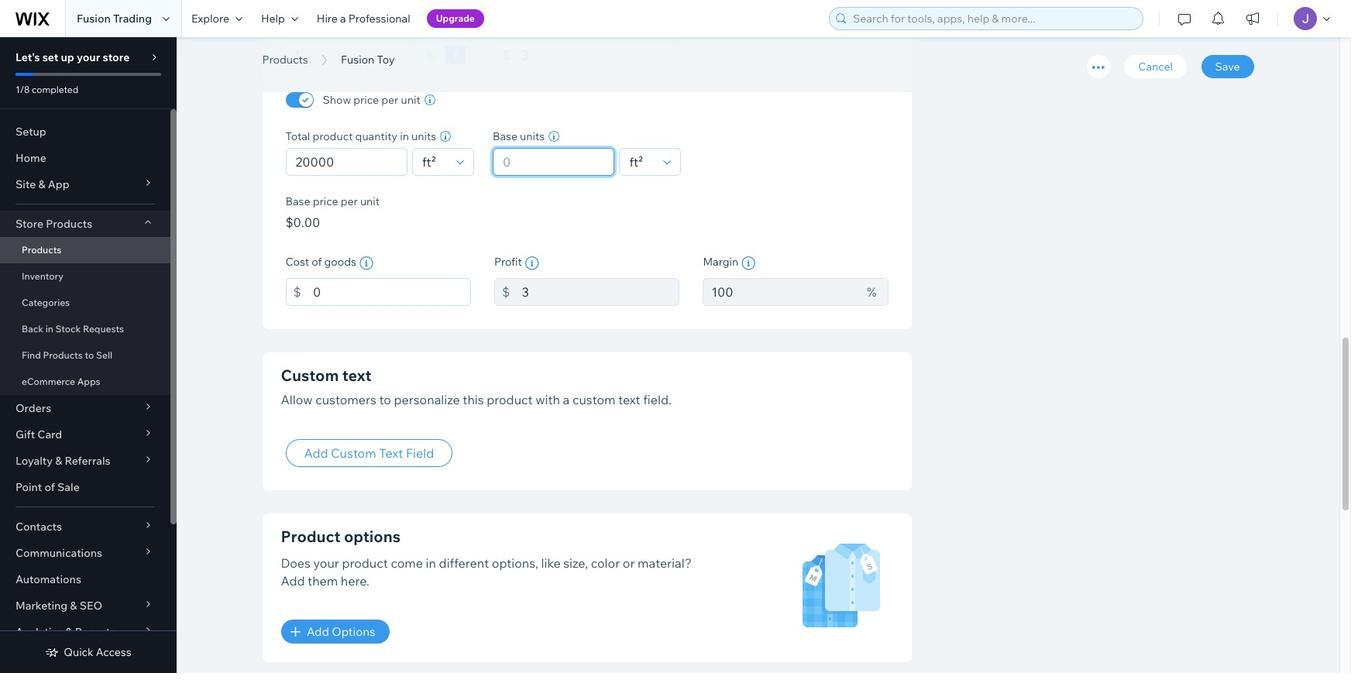 Task type: vqa. For each thing, say whether or not it's contained in the screenshot.
the found
no



Task type: locate. For each thing, give the bounding box(es) containing it.
1 vertical spatial of
[[45, 480, 55, 494]]

0 vertical spatial of
[[312, 255, 322, 269]]

toy
[[357, 33, 404, 68], [377, 53, 395, 67]]

1 units from the left
[[411, 129, 436, 143]]

custom up allow
[[281, 366, 339, 385]]

of inside fusion toy form
[[312, 255, 322, 269]]

$ text field
[[522, 41, 680, 69]]

hire a professional
[[317, 12, 410, 26]]

$0.00
[[285, 215, 320, 230]]

& inside marketing & seo dropdown button
[[70, 599, 77, 613]]

0 horizontal spatial info tooltip image
[[359, 256, 373, 270]]

1 vertical spatial per
[[341, 194, 358, 208]]

0 horizontal spatial units
[[411, 129, 436, 143]]

0 field
[[291, 149, 402, 175], [498, 149, 609, 175]]

products up ecommerce apps
[[43, 349, 83, 361]]

0 horizontal spatial unit
[[360, 194, 380, 208]]

products inside find products to sell link
[[43, 349, 83, 361]]

analytics & reports button
[[0, 619, 170, 645]]

orders
[[15, 401, 51, 415]]

color
[[591, 556, 620, 571]]

store products button
[[0, 211, 170, 237]]

0 horizontal spatial products link
[[0, 237, 170, 263]]

analytics
[[15, 625, 63, 639]]

products down help "button"
[[262, 53, 308, 67]]

0 horizontal spatial 0 field
[[291, 149, 402, 175]]

add right plus xs image on the left
[[307, 625, 329, 639]]

1 horizontal spatial per
[[381, 93, 398, 107]]

products link down store products
[[0, 237, 170, 263]]

& right loyalty
[[55, 454, 62, 468]]

0 field down total product quantity in units
[[291, 149, 402, 175]]

1 horizontal spatial base
[[493, 129, 517, 143]]

help
[[261, 12, 285, 26]]

fusion toy
[[262, 33, 404, 68], [341, 53, 395, 67]]

marketing & seo button
[[0, 593, 170, 619]]

your up them
[[313, 556, 339, 571]]

0 field for units
[[498, 149, 609, 175]]

1 vertical spatial custom
[[331, 446, 376, 461]]

0 horizontal spatial of
[[45, 480, 55, 494]]

info tooltip image
[[359, 256, 373, 270], [741, 256, 755, 270]]

& inside loyalty & referrals dropdown button
[[55, 454, 62, 468]]

1 vertical spatial base
[[285, 194, 310, 208]]

fusion toy form
[[177, 0, 1351, 673]]

with
[[536, 392, 560, 408]]

inventory link
[[0, 263, 170, 290]]

1 vertical spatial your
[[313, 556, 339, 571]]

let's
[[15, 50, 40, 64]]

fusion down hire a professional link
[[341, 53, 374, 67]]

info tooltip image for margin
[[741, 256, 755, 270]]

sale
[[57, 480, 80, 494]]

0 vertical spatial to
[[85, 349, 94, 361]]

explore
[[191, 12, 229, 26]]

your right up
[[77, 50, 100, 64]]

1/8
[[15, 84, 30, 95]]

2 vertical spatial add
[[307, 625, 329, 639]]

0 horizontal spatial base
[[285, 194, 310, 208]]

your inside sidebar element
[[77, 50, 100, 64]]

0 vertical spatial add
[[304, 446, 328, 461]]

to
[[85, 349, 94, 361], [379, 392, 391, 408]]

contacts button
[[0, 514, 170, 540]]

0 vertical spatial text
[[342, 366, 372, 385]]

1 vertical spatial product
[[487, 392, 533, 408]]

2 vertical spatial product
[[342, 556, 388, 571]]

0 horizontal spatial to
[[85, 349, 94, 361]]

unit
[[401, 93, 420, 107], [360, 194, 380, 208]]

text up the customers on the left
[[342, 366, 372, 385]]

per inside the base price per unit $0.00
[[341, 194, 358, 208]]

2 horizontal spatial in
[[426, 556, 436, 571]]

back in stock requests link
[[0, 316, 170, 342]]

loyalty & referrals button
[[0, 448, 170, 474]]

0 field down base units in the left of the page
[[498, 149, 609, 175]]

1 vertical spatial in
[[45, 323, 53, 335]]

1 info tooltip image from the left
[[359, 256, 373, 270]]

of right cost
[[312, 255, 322, 269]]

categories
[[22, 297, 70, 308]]

1 vertical spatial add
[[281, 573, 305, 589]]

in right come
[[426, 556, 436, 571]]

0 horizontal spatial in
[[45, 323, 53, 335]]

2 0 field from the left
[[498, 149, 609, 175]]

1 horizontal spatial of
[[312, 255, 322, 269]]

price inside the base price per unit $0.00
[[313, 194, 338, 208]]

0 vertical spatial price
[[354, 93, 379, 107]]

options,
[[492, 556, 538, 571]]

automations
[[15, 572, 81, 586]]

price up $0.00
[[313, 194, 338, 208]]

per for base price per unit $0.00
[[341, 194, 358, 208]]

in right back
[[45, 323, 53, 335]]

your
[[77, 50, 100, 64], [313, 556, 339, 571]]

products inside fusion toy form
[[262, 53, 308, 67]]

info tooltip image right goods
[[359, 256, 373, 270]]

let's set up your store
[[15, 50, 130, 64]]

1 horizontal spatial price
[[354, 93, 379, 107]]

orders button
[[0, 395, 170, 421]]

1 vertical spatial a
[[563, 392, 570, 408]]

1 vertical spatial price
[[313, 194, 338, 208]]

to left sell
[[85, 349, 94, 361]]

1 vertical spatial to
[[379, 392, 391, 408]]

site & app button
[[0, 171, 170, 198]]

fusion
[[77, 12, 111, 26], [262, 33, 351, 68], [341, 53, 374, 67]]

add down the does
[[281, 573, 305, 589]]

product right total
[[313, 129, 353, 143]]

0 vertical spatial base
[[493, 129, 517, 143]]

base inside the base price per unit $0.00
[[285, 194, 310, 208]]

inventory
[[22, 270, 63, 282]]

0 horizontal spatial text
[[342, 366, 372, 385]]

1 horizontal spatial a
[[563, 392, 570, 408]]

custom text allow customers to personalize this product with a custom text field.
[[281, 366, 672, 408]]

quick access
[[64, 645, 131, 659]]

0 vertical spatial unit
[[401, 93, 420, 107]]

setup link
[[0, 119, 170, 145]]

does your product come in different options, like size, color or material? add them here.
[[281, 556, 692, 589]]

sell
[[96, 349, 112, 361]]

add down allow
[[304, 446, 328, 461]]

& inside analytics & reports dropdown button
[[65, 625, 72, 639]]

0 vertical spatial a
[[340, 12, 346, 26]]

quick access button
[[45, 645, 131, 659]]

come
[[391, 556, 423, 571]]

& inside site & app dropdown button
[[38, 177, 45, 191]]

sidebar element
[[0, 37, 177, 673]]

1 horizontal spatial text
[[618, 392, 640, 408]]

fusion toy up the show price per unit
[[341, 53, 395, 67]]

a right with
[[563, 392, 570, 408]]

1 horizontal spatial your
[[313, 556, 339, 571]]

0 vertical spatial custom
[[281, 366, 339, 385]]

0 vertical spatial per
[[381, 93, 398, 107]]

communications button
[[0, 540, 170, 566]]

product up here.
[[342, 556, 388, 571]]

0 horizontal spatial your
[[77, 50, 100, 64]]

units
[[411, 129, 436, 143], [520, 129, 545, 143]]

0 vertical spatial %
[[426, 48, 435, 62]]

Search for tools, apps, help & more... field
[[848, 8, 1138, 29]]

base units
[[493, 129, 545, 143]]

a
[[340, 12, 346, 26], [563, 392, 570, 408]]

1 horizontal spatial %
[[867, 284, 877, 300]]

products right store
[[46, 217, 92, 231]]

unit up total product quantity in units
[[401, 93, 420, 107]]

custom left text at left bottom
[[331, 446, 376, 461]]

info tooltip image right margin
[[741, 256, 755, 270]]

to right the customers on the left
[[379, 392, 391, 408]]

1 vertical spatial unit
[[360, 194, 380, 208]]

of inside sidebar element
[[45, 480, 55, 494]]

in
[[400, 129, 409, 143], [45, 323, 53, 335], [426, 556, 436, 571]]

1 horizontal spatial unit
[[401, 93, 420, 107]]

2 info tooltip image from the left
[[741, 256, 755, 270]]

product right the this
[[487, 392, 533, 408]]

margin
[[703, 255, 738, 269]]

add for add options
[[307, 625, 329, 639]]

None text field
[[285, 41, 415, 69], [313, 278, 471, 306], [522, 278, 680, 306], [703, 278, 859, 306], [285, 41, 415, 69], [313, 278, 471, 306], [522, 278, 680, 306], [703, 278, 859, 306]]

base price per unit $0.00
[[285, 194, 380, 230]]

reports
[[75, 625, 116, 639]]

base
[[493, 129, 517, 143], [285, 194, 310, 208]]

product options
[[281, 527, 400, 547]]

0 vertical spatial your
[[77, 50, 100, 64]]

total product quantity in units
[[285, 129, 436, 143]]

0 horizontal spatial per
[[341, 194, 358, 208]]

1 horizontal spatial 0 field
[[498, 149, 609, 175]]

per up goods
[[341, 194, 358, 208]]

of
[[312, 255, 322, 269], [45, 480, 55, 494]]

contacts
[[15, 520, 62, 534]]

info tooltip image
[[525, 256, 539, 270]]

1 horizontal spatial in
[[400, 129, 409, 143]]

add
[[304, 446, 328, 461], [281, 573, 305, 589], [307, 625, 329, 639]]

per
[[381, 93, 398, 107], [341, 194, 358, 208]]

None field
[[418, 149, 452, 175], [625, 149, 659, 175], [418, 149, 452, 175], [625, 149, 659, 175]]

show
[[323, 93, 351, 107]]

& up quick
[[65, 625, 72, 639]]

0 horizontal spatial a
[[340, 12, 346, 26]]

1 vertical spatial %
[[867, 284, 877, 300]]

& left seo
[[70, 599, 77, 613]]

add custom text field
[[304, 446, 434, 461]]

of left sale
[[45, 480, 55, 494]]

per up quantity
[[381, 93, 398, 107]]

1 horizontal spatial info tooltip image
[[741, 256, 755, 270]]

price right show
[[354, 93, 379, 107]]

fusion toy down hire
[[262, 33, 404, 68]]

1 horizontal spatial to
[[379, 392, 391, 408]]

0 vertical spatial products link
[[254, 52, 316, 67]]

custom
[[281, 366, 339, 385], [331, 446, 376, 461]]

products link down help "button"
[[254, 52, 316, 67]]

unit inside the base price per unit $0.00
[[360, 194, 380, 208]]

& right site
[[38, 177, 45, 191]]

1 0 field from the left
[[291, 149, 402, 175]]

2 vertical spatial in
[[426, 556, 436, 571]]

0 horizontal spatial price
[[313, 194, 338, 208]]

1 horizontal spatial units
[[520, 129, 545, 143]]

hire
[[317, 12, 338, 26]]

store products
[[15, 217, 92, 231]]

1 horizontal spatial products link
[[254, 52, 316, 67]]

a right hire
[[340, 12, 346, 26]]

text left field.
[[618, 392, 640, 408]]

in right quantity
[[400, 129, 409, 143]]

categories link
[[0, 290, 170, 316]]

unit down quantity
[[360, 194, 380, 208]]

cancel button
[[1124, 55, 1187, 78]]



Task type: describe. For each thing, give the bounding box(es) containing it.
add options button
[[281, 620, 389, 644]]

save button
[[1201, 55, 1254, 78]]

add custom text field button
[[285, 440, 453, 467]]

0 field for product
[[291, 149, 402, 175]]

marketing
[[15, 599, 68, 613]]

different
[[439, 556, 489, 571]]

product inside does your product come in different options, like size, color or material? add them here.
[[342, 556, 388, 571]]

& for analytics
[[65, 625, 72, 639]]

product inside the custom text allow customers to personalize this product with a custom text field.
[[487, 392, 533, 408]]

total
[[285, 129, 310, 143]]

material?
[[638, 556, 692, 571]]

unit for show price per unit
[[401, 93, 420, 107]]

find products to sell link
[[0, 342, 170, 369]]

product
[[281, 527, 340, 547]]

products link inside fusion toy form
[[254, 52, 316, 67]]

card
[[37, 428, 62, 442]]

setup
[[15, 125, 46, 139]]

allow
[[281, 392, 313, 408]]

base for base units
[[493, 129, 517, 143]]

add for add custom text field
[[304, 446, 328, 461]]

gift
[[15, 428, 35, 442]]

base for base price per unit $0.00
[[285, 194, 310, 208]]

goods
[[324, 255, 356, 269]]

point
[[15, 480, 42, 494]]

gift card
[[15, 428, 62, 442]]

info tooltip image for cost of goods
[[359, 256, 373, 270]]

apps
[[77, 376, 100, 387]]

1 vertical spatial text
[[618, 392, 640, 408]]

options
[[344, 527, 400, 547]]

profit
[[494, 255, 522, 269]]

upgrade
[[436, 12, 475, 24]]

completed
[[32, 84, 78, 95]]

quantity
[[355, 129, 397, 143]]

show price per unit
[[323, 93, 420, 107]]

custom
[[572, 392, 616, 408]]

professional
[[348, 12, 410, 26]]

find
[[22, 349, 41, 361]]

price for show price per unit
[[354, 93, 379, 107]]

upgrade button
[[427, 9, 484, 28]]

trading
[[113, 12, 152, 26]]

& for loyalty
[[55, 454, 62, 468]]

or
[[623, 556, 635, 571]]

store
[[15, 217, 43, 231]]

up
[[61, 50, 74, 64]]

cancel
[[1138, 60, 1173, 74]]

unit for base price per unit $0.00
[[360, 194, 380, 208]]

field.
[[643, 392, 672, 408]]

does
[[281, 556, 311, 571]]

in inside does your product come in different options, like size, color or material? add them here.
[[426, 556, 436, 571]]

& for marketing
[[70, 599, 77, 613]]

home
[[15, 151, 46, 165]]

analytics & reports
[[15, 625, 116, 639]]

0 vertical spatial in
[[400, 129, 409, 143]]

fusion left trading
[[77, 12, 111, 26]]

of for sale
[[45, 480, 55, 494]]

custom inside the custom text allow customers to personalize this product with a custom text field.
[[281, 366, 339, 385]]

add options
[[307, 625, 375, 639]]

products inside store products popup button
[[46, 217, 92, 231]]

site & app
[[15, 177, 69, 191]]

requests
[[83, 323, 124, 335]]

communications
[[15, 546, 102, 560]]

loyalty & referrals
[[15, 454, 110, 468]]

seo
[[80, 599, 102, 613]]

here.
[[341, 573, 370, 589]]

field
[[406, 446, 434, 461]]

0 horizontal spatial %
[[426, 48, 435, 62]]

hire a professional link
[[307, 0, 420, 37]]

them
[[308, 573, 338, 589]]

0 vertical spatial product
[[313, 129, 353, 143]]

add inside does your product come in different options, like size, color or material? add them here.
[[281, 573, 305, 589]]

personalize
[[394, 392, 460, 408]]

a inside the custom text allow customers to personalize this product with a custom text field.
[[563, 392, 570, 408]]

plus xs image
[[291, 628, 300, 637]]

1 vertical spatial products link
[[0, 237, 170, 263]]

point of sale link
[[0, 474, 170, 500]]

to inside sidebar element
[[85, 349, 94, 361]]

fusion down hire
[[262, 33, 351, 68]]

store
[[103, 50, 130, 64]]

1/8 completed
[[15, 84, 78, 95]]

customers
[[315, 392, 376, 408]]

2 units from the left
[[520, 129, 545, 143]]

in inside back in stock requests link
[[45, 323, 53, 335]]

price for base price per unit $0.00
[[313, 194, 338, 208]]

automations link
[[0, 566, 170, 593]]

of for goods
[[312, 255, 322, 269]]

to inside the custom text allow customers to personalize this product with a custom text field.
[[379, 392, 391, 408]]

options
[[332, 625, 375, 639]]

& for site
[[38, 177, 45, 191]]

stock
[[55, 323, 81, 335]]

find products to sell
[[22, 349, 112, 361]]

marketing & seo
[[15, 599, 102, 613]]

access
[[96, 645, 131, 659]]

products up inventory
[[22, 244, 62, 256]]

this
[[463, 392, 484, 408]]

like
[[541, 556, 561, 571]]

ecommerce apps link
[[0, 369, 170, 395]]

custom inside button
[[331, 446, 376, 461]]

set
[[42, 50, 58, 64]]

size,
[[563, 556, 588, 571]]

save
[[1215, 60, 1240, 74]]

point of sale
[[15, 480, 80, 494]]

gift card button
[[0, 421, 170, 448]]

ecommerce
[[22, 376, 75, 387]]

home link
[[0, 145, 170, 171]]

per for show price per unit
[[381, 93, 398, 107]]

your inside does your product come in different options, like size, color or material? add them here.
[[313, 556, 339, 571]]

back
[[22, 323, 43, 335]]



